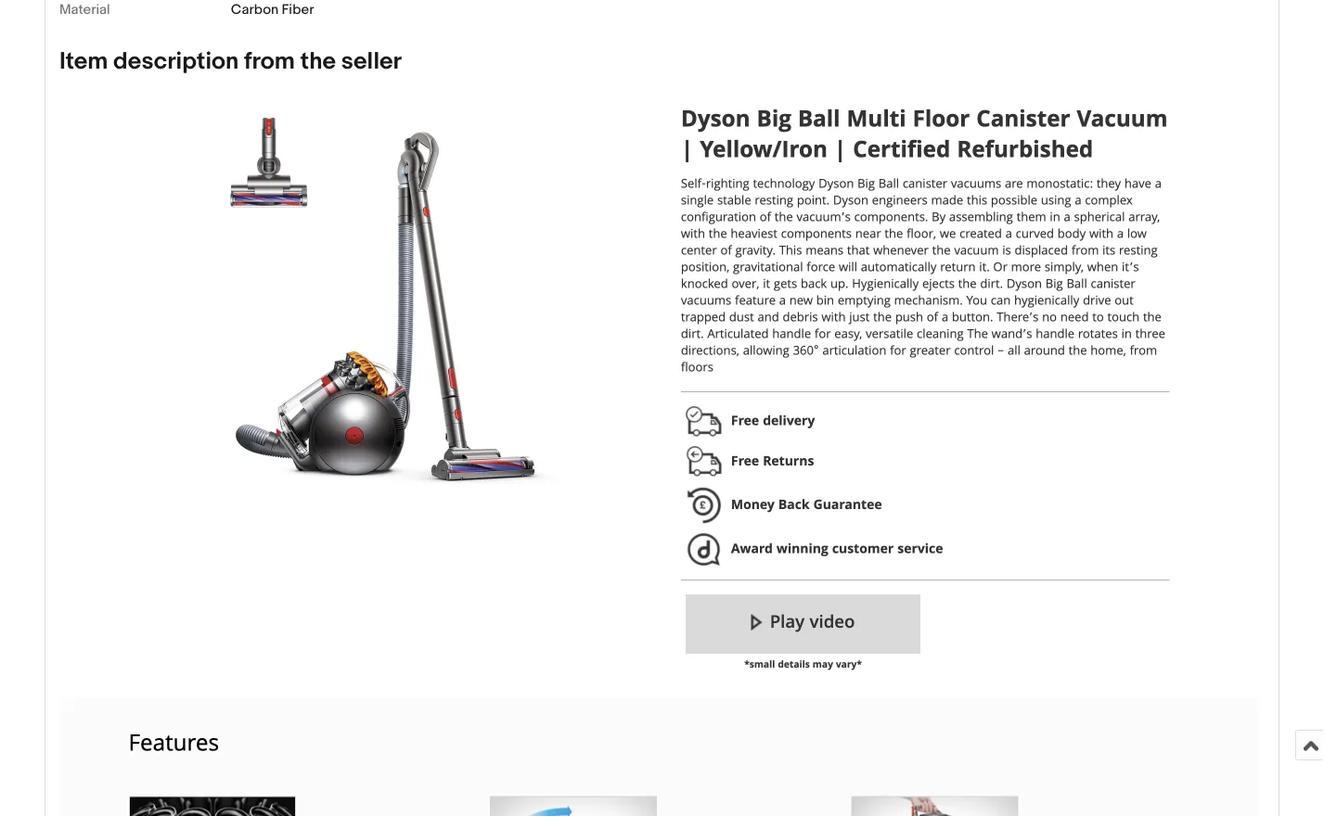 Task type: describe. For each thing, give the bounding box(es) containing it.
item
[[59, 47, 108, 75]]

description
[[113, 47, 239, 75]]

from
[[244, 47, 295, 75]]

carbon fiber
[[231, 1, 314, 17]]



Task type: vqa. For each thing, say whether or not it's contained in the screenshot.
THE ADD
no



Task type: locate. For each thing, give the bounding box(es) containing it.
seller
[[341, 47, 402, 75]]

carbon
[[231, 1, 279, 17]]

the
[[300, 47, 336, 75]]

material
[[59, 1, 110, 17]]

item description from the seller
[[59, 47, 402, 75]]

fiber
[[282, 1, 314, 17]]



